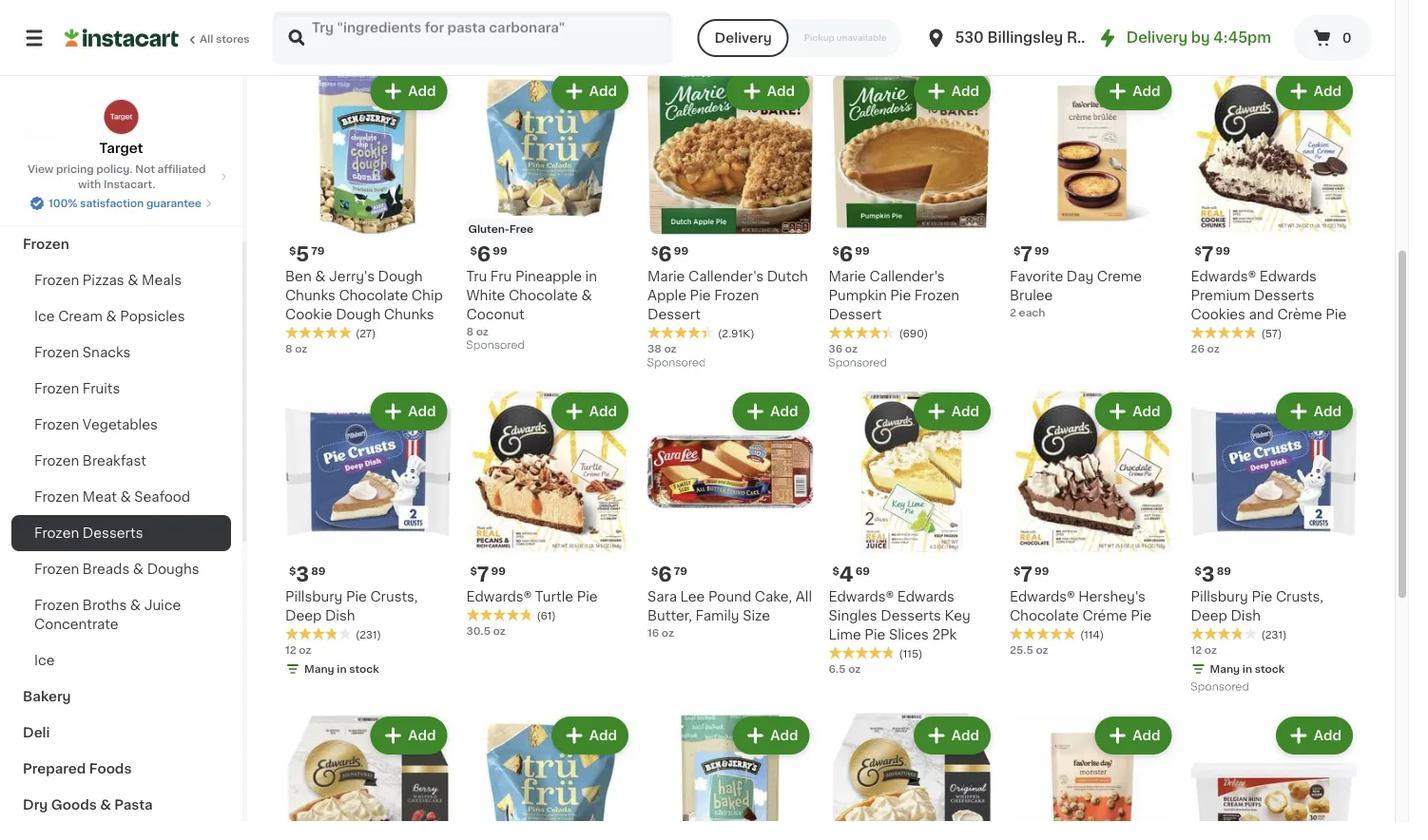 Task type: locate. For each thing, give the bounding box(es) containing it.
25.5
[[1010, 646, 1034, 656]]

callender's inside 'marie callender's dutch apple pie frozen dessert'
[[689, 270, 764, 283]]

0 horizontal spatial 79
[[311, 246, 325, 256]]

100% satisfaction guarantee button
[[30, 192, 213, 211]]

2 3 from the left
[[1202, 566, 1215, 585]]

1 horizontal spatial snacks
[[83, 346, 131, 360]]

snacks
[[23, 202, 73, 215], [83, 346, 131, 360]]

desserts up the crème
[[1255, 289, 1315, 302]]

frozen down 100%
[[23, 238, 69, 251]]

0 horizontal spatial 8
[[285, 344, 293, 355]]

36 right delivery button
[[829, 41, 843, 51]]

dough up chip
[[378, 270, 423, 283]]

all inside sara lee pound cake, all butter, family size 16 oz
[[796, 591, 812, 604]]

2 (115) from the top
[[899, 650, 923, 660]]

$ 7 99 up edwards® hershey's chocolate créme pie
[[1014, 566, 1050, 585]]

frozen for frozen broths & juice concentrate
[[34, 599, 79, 613]]

0 vertical spatial 38
[[467, 41, 481, 51]]

road
[[1067, 31, 1106, 45]]

ice up bakery
[[34, 654, 55, 668]]

callender's up pumpkin
[[870, 270, 945, 283]]

& left juice
[[130, 599, 141, 613]]

0 horizontal spatial $ 3 89
[[289, 566, 326, 585]]

1 horizontal spatial 12
[[1191, 646, 1203, 656]]

0 vertical spatial 8
[[467, 327, 474, 337]]

frozen for frozen breads & doughs
[[34, 563, 79, 576]]

1 vertical spatial 2
[[1010, 308, 1017, 318]]

0 horizontal spatial 89
[[311, 566, 326, 577]]

marie up apple
[[648, 270, 685, 283]]

$ 6 99 for marie callender's pumpkin pie frozen dessert
[[833, 245, 870, 265]]

1 horizontal spatial (2.91k)
[[718, 329, 755, 340]]

79 inside $ 5 79
[[311, 246, 325, 256]]

36 for (115)
[[829, 41, 843, 51]]

many in stock
[[304, 665, 379, 675], [1210, 665, 1285, 675]]

& left eggs
[[63, 93, 74, 107]]

frozen down frozen snacks
[[34, 382, 79, 396]]

99 for marie callender's dutch apple pie frozen dessert
[[674, 246, 689, 256]]

0 horizontal spatial many in stock
[[304, 665, 379, 675]]

& inside tru fru pineapple in white chocolate & coconut 8 oz
[[582, 289, 592, 302]]

(231)
[[356, 631, 381, 641], [1262, 631, 1287, 641]]

chocolate down "pineapple"
[[509, 289, 578, 302]]

1 horizontal spatial $ 3 89
[[1195, 566, 1232, 585]]

pound
[[709, 591, 752, 604]]

8 down 'coconut'
[[467, 327, 474, 337]]

1 horizontal spatial meat
[[83, 491, 117, 504]]

edwards® up premium
[[1191, 270, 1257, 283]]

1 ice from the top
[[34, 310, 55, 323]]

0 horizontal spatial (231)
[[356, 631, 381, 641]]

edwards for 7
[[1260, 270, 1317, 283]]

hershey's
[[1079, 591, 1146, 604]]

2 $ 3 89 from the left
[[1195, 566, 1232, 585]]

1 deep from the left
[[285, 610, 322, 623]]

0 vertical spatial snacks
[[23, 202, 73, 215]]

0 horizontal spatial chocolate
[[339, 289, 408, 302]]

2 deep from the left
[[1191, 610, 1228, 623]]

1 horizontal spatial chocolate
[[509, 289, 578, 302]]

0 horizontal spatial 2
[[648, 41, 654, 51]]

(61)
[[537, 612, 556, 622]]

6 for marie callender's pumpkin pie frozen dessert
[[840, 245, 854, 265]]

1 horizontal spatial 2
[[1010, 308, 1017, 318]]

apple
[[648, 289, 687, 302]]

2 dessert from the left
[[829, 308, 882, 322]]

0 vertical spatial desserts
[[1255, 289, 1315, 302]]

1 horizontal spatial pillsbury
[[1191, 591, 1249, 604]]

36 oz for (690)
[[285, 41, 314, 51]]

1 horizontal spatial (690)
[[899, 329, 928, 340]]

dessert
[[648, 308, 701, 322], [829, 308, 882, 322]]

1 dish from the left
[[325, 610, 355, 623]]

2 horizontal spatial in
[[1243, 665, 1253, 675]]

0 horizontal spatial dessert
[[648, 308, 701, 322]]

fru
[[491, 270, 512, 283]]

1 horizontal spatial (114)
[[1081, 631, 1104, 641]]

view pricing policy. not affiliated with instacart. link
[[15, 162, 227, 192]]

$ inside $ 4 69
[[833, 566, 840, 577]]

0 horizontal spatial marie
[[648, 270, 685, 283]]

6 up tru
[[477, 245, 491, 265]]

chocolate
[[339, 289, 408, 302], [509, 289, 578, 302], [1010, 610, 1080, 623]]

(690)
[[356, 26, 385, 36], [899, 329, 928, 340]]

& left meals
[[128, 274, 138, 287]]

2 marie from the left
[[829, 270, 866, 283]]

candy
[[90, 202, 136, 215]]

0 horizontal spatial many
[[304, 665, 335, 675]]

sponsored badge image for marie callender's pumpkin pie frozen dessert
[[829, 359, 887, 370]]

meat
[[23, 166, 58, 179], [83, 491, 117, 504]]

meat & seafood
[[23, 166, 133, 179]]

$ 7 99 up premium
[[1195, 245, 1231, 265]]

7 up favorite
[[1021, 245, 1033, 265]]

1 horizontal spatial deep
[[1191, 610, 1228, 623]]

1 horizontal spatial in
[[586, 270, 597, 283]]

oz
[[1047, 23, 1060, 34], [1214, 23, 1226, 34], [302, 41, 314, 51], [483, 41, 496, 51], [691, 41, 703, 51], [846, 41, 858, 51], [476, 327, 489, 337], [295, 344, 308, 355], [664, 344, 677, 355], [846, 344, 858, 355], [1208, 344, 1220, 355], [493, 627, 506, 637], [662, 628, 674, 639], [299, 646, 312, 656], [1036, 646, 1049, 656], [1205, 646, 1218, 656], [849, 665, 861, 675]]

premium
[[1191, 289, 1251, 302]]

dough up (27)
[[336, 308, 381, 322]]

frozen pizzas & meals
[[34, 274, 182, 287]]

ice left cream
[[34, 310, 55, 323]]

0 horizontal spatial meat
[[23, 166, 58, 179]]

not
[[135, 164, 155, 175]]

frozen inside "link"
[[34, 274, 79, 287]]

1 vertical spatial desserts
[[83, 527, 143, 540]]

edwards® hershey's chocolate créme pie
[[1010, 591, 1152, 623]]

0 horizontal spatial dish
[[325, 610, 355, 623]]

dish
[[325, 610, 355, 623], [1231, 610, 1261, 623]]

marie callender's dutch apple pie frozen dessert
[[648, 270, 808, 322]]

1 horizontal spatial callender's
[[870, 270, 945, 283]]

79
[[311, 246, 325, 256], [674, 566, 688, 577]]

(115) down slices on the bottom right of the page
[[899, 650, 923, 660]]

$ 6 99 up pumpkin
[[833, 245, 870, 265]]

desserts inside edwards® edwards premium desserts cookies and crème pie
[[1255, 289, 1315, 302]]

(114)
[[718, 26, 742, 36], [1081, 631, 1104, 641]]

tru fru pineapple in white chocolate & coconut 8 oz
[[467, 270, 597, 337]]

0 vertical spatial (115)
[[899, 26, 923, 36]]

99 up pumpkin
[[855, 246, 870, 256]]

frozen right apple
[[715, 289, 759, 302]]

2 89 from the left
[[1217, 566, 1232, 577]]

frozen snacks
[[34, 346, 131, 360]]

7 up "edwards® turtle pie"
[[477, 566, 489, 585]]

1 horizontal spatial crusts,
[[1277, 591, 1324, 604]]

99 down gluten-free
[[493, 246, 508, 256]]

0 horizontal spatial $ 6 99
[[470, 245, 508, 265]]

chunks down chip
[[384, 308, 434, 322]]

& right view on the left of page
[[61, 166, 72, 179]]

meat down the frozen breakfast
[[83, 491, 117, 504]]

1 marie from the left
[[648, 270, 685, 283]]

12 oz
[[285, 646, 312, 656], [1191, 646, 1218, 656]]

delivery
[[1127, 31, 1188, 45], [715, 31, 772, 45]]

1 horizontal spatial all
[[796, 591, 812, 604]]

chunks
[[285, 289, 336, 302], [384, 308, 434, 322]]

sponsored badge image for pillsbury pie crusts, deep dish
[[1191, 683, 1249, 694]]

edwards inside "edwards® edwards singles desserts key lime pie slices 2pk"
[[898, 591, 955, 604]]

36 right "stores"
[[285, 41, 299, 51]]

7 up premium
[[1202, 245, 1214, 265]]

6 up sara
[[659, 566, 672, 585]]

2 12 oz from the left
[[1191, 646, 1218, 656]]

frozen right pumpkin
[[915, 289, 960, 302]]

pizzas
[[83, 274, 124, 287]]

6 for marie callender's dutch apple pie frozen dessert
[[659, 245, 672, 265]]

dessert down pumpkin
[[829, 308, 882, 322]]

callender's inside marie callender's pumpkin pie frozen dessert
[[870, 270, 945, 283]]

1 horizontal spatial 3
[[1202, 566, 1215, 585]]

all left "stores"
[[200, 34, 213, 44]]

sponsored badge image
[[467, 341, 524, 352], [648, 359, 705, 370], [829, 359, 887, 370], [1191, 683, 1249, 694]]

7 for edwards® turtle pie
[[477, 566, 489, 585]]

$ inside $ 6 79
[[652, 566, 659, 577]]

bakery
[[23, 691, 71, 704]]

99 for favorite day creme brulee
[[1035, 246, 1050, 256]]

1 horizontal spatial stock
[[1255, 665, 1285, 675]]

$ 7 99 up "edwards® turtle pie"
[[470, 566, 506, 585]]

fruits
[[83, 382, 120, 396]]

edwards® for edwards® edwards premium desserts cookies and crème pie
[[1191, 270, 1257, 283]]

99 for tru fru pineapple in white chocolate & coconut
[[493, 246, 508, 256]]

frozen down frozen meat & seafood
[[34, 527, 79, 540]]

all right the cake,
[[796, 591, 812, 604]]

0 horizontal spatial pillsbury
[[285, 591, 343, 604]]

2
[[648, 41, 654, 51], [1010, 308, 1017, 318]]

99 for edwards® turtle pie
[[491, 566, 506, 577]]

& right the ben
[[315, 270, 326, 283]]

0 vertical spatial seafood
[[76, 166, 133, 179]]

delivery right 2.67
[[715, 31, 772, 45]]

99 for edwards® hershey's chocolate créme pie
[[1035, 566, 1050, 577]]

frozen up cream
[[34, 274, 79, 287]]

& left pasta at bottom left
[[100, 799, 111, 812]]

0 vertical spatial chunks
[[285, 289, 336, 302]]

0 horizontal spatial edwards
[[898, 591, 955, 604]]

sponsored badge image for tru fru pineapple in white chocolate & coconut
[[467, 341, 524, 352]]

chocolate for pineapple
[[509, 289, 578, 302]]

chocolate up '25.5 oz'
[[1010, 610, 1080, 623]]

6.84
[[1010, 23, 1035, 34]]

1 vertical spatial ice
[[34, 654, 55, 668]]

0 vertical spatial (114)
[[718, 26, 742, 36]]

2 horizontal spatial desserts
[[1255, 289, 1315, 302]]

edwards® up '25.5 oz'
[[1010, 591, 1075, 604]]

frozen breakfast
[[34, 455, 146, 468]]

$ 6 99 up apple
[[652, 245, 689, 265]]

target
[[99, 142, 143, 155]]

2 $ 6 99 from the left
[[652, 245, 689, 265]]

1 horizontal spatial $ 6 99
[[652, 245, 689, 265]]

edwards® inside "edwards® edwards singles desserts key lime pie slices 2pk"
[[829, 591, 894, 604]]

1 $ 6 99 from the left
[[470, 245, 508, 265]]

concentrate
[[34, 618, 118, 632]]

1 horizontal spatial dish
[[1231, 610, 1261, 623]]

edwards up key
[[898, 591, 955, 604]]

0 horizontal spatial snacks
[[23, 202, 73, 215]]

2 (231) from the left
[[1262, 631, 1287, 641]]

8 down cookie
[[285, 344, 293, 355]]

$ 7 99 up favorite
[[1014, 245, 1050, 265]]

2 left each
[[1010, 308, 1017, 318]]

99 for edwards® edwards premium desserts cookies and crème pie
[[1216, 246, 1231, 256]]

cream
[[58, 310, 103, 323]]

99 up "edwards® turtle pie"
[[491, 566, 506, 577]]

deli link
[[11, 715, 231, 751]]

frozen inside 'marie callender's dutch apple pie frozen dessert'
[[715, 289, 759, 302]]

marie inside 'marie callender's dutch apple pie frozen dessert'
[[648, 270, 685, 283]]

2 many from the left
[[1210, 665, 1241, 675]]

7 up edwards® hershey's chocolate créme pie
[[1021, 566, 1033, 585]]

1 dessert from the left
[[648, 308, 701, 322]]

$ 6 99 for marie callender's dutch apple pie frozen dessert
[[652, 245, 689, 265]]

white
[[467, 289, 506, 302]]

gluten-free
[[468, 224, 534, 234]]

2 horizontal spatial $ 6 99
[[833, 245, 870, 265]]

frozen breakfast link
[[11, 443, 231, 479]]

0 horizontal spatial stock
[[349, 665, 379, 675]]

add
[[408, 85, 436, 98], [590, 85, 617, 98], [770, 85, 798, 98], [952, 85, 980, 98], [1133, 85, 1161, 98], [1314, 85, 1342, 98], [408, 406, 436, 419], [590, 406, 617, 419], [771, 406, 799, 419], [952, 406, 980, 419], [1133, 406, 1161, 419], [1314, 406, 1342, 419], [408, 730, 436, 743], [590, 730, 617, 743], [771, 730, 799, 743], [952, 730, 980, 743], [1133, 730, 1161, 743], [1314, 730, 1342, 743]]

1 vertical spatial seafood
[[134, 491, 190, 504]]

2 ice from the top
[[34, 654, 55, 668]]

38 oz
[[467, 41, 496, 51], [648, 344, 677, 355]]

1 horizontal spatial delivery
[[1127, 31, 1188, 45]]

0 vertical spatial 79
[[311, 246, 325, 256]]

$ 4 69
[[833, 566, 870, 585]]

1 horizontal spatial desserts
[[881, 610, 942, 623]]

1 vertical spatial snacks
[[83, 346, 131, 360]]

produce link
[[11, 46, 231, 82]]

99 up premium
[[1216, 246, 1231, 256]]

desserts inside "edwards® edwards singles desserts key lime pie slices 2pk"
[[881, 610, 942, 623]]

1 stock from the left
[[349, 665, 379, 675]]

0 horizontal spatial in
[[337, 665, 347, 675]]

0 vertical spatial meat
[[23, 166, 58, 179]]

79 for 6
[[674, 566, 688, 577]]

0 horizontal spatial callender's
[[689, 270, 764, 283]]

None search field
[[272, 11, 673, 65]]

79 up lee
[[674, 566, 688, 577]]

(115) left 530
[[899, 26, 923, 36]]

0 horizontal spatial desserts
[[83, 527, 143, 540]]

& inside 'link'
[[63, 93, 74, 107]]

1 vertical spatial meat
[[83, 491, 117, 504]]

&
[[63, 93, 74, 107], [61, 166, 72, 179], [76, 202, 87, 215], [315, 270, 326, 283], [128, 274, 138, 287], [582, 289, 592, 302], [106, 310, 117, 323], [120, 491, 131, 504], [133, 563, 144, 576], [130, 599, 141, 613], [100, 799, 111, 812]]

prepared
[[23, 763, 86, 776]]

79 inside $ 6 79
[[674, 566, 688, 577]]

0 horizontal spatial deep
[[285, 610, 322, 623]]

$ 6 99 up tru
[[470, 245, 508, 265]]

0 horizontal spatial 12
[[285, 646, 296, 656]]

1 horizontal spatial many
[[1210, 665, 1241, 675]]

1 horizontal spatial 38
[[648, 344, 662, 355]]

2 vertical spatial desserts
[[881, 610, 942, 623]]

99 up edwards® hershey's chocolate créme pie
[[1035, 566, 1050, 577]]

2pk
[[933, 629, 957, 642]]

3 $ 6 99 from the left
[[833, 245, 870, 265]]

frozen desserts
[[34, 527, 143, 540]]

1 callender's from the left
[[689, 270, 764, 283]]

frozen up frozen fruits
[[34, 346, 79, 360]]

desserts down frozen meat & seafood
[[83, 527, 143, 540]]

callender's left "dutch"
[[689, 270, 764, 283]]

chocolate down jerry's on the left of page
[[339, 289, 408, 302]]

1 vertical spatial (115)
[[899, 650, 923, 660]]

frozen inside marie callender's pumpkin pie frozen dessert
[[915, 289, 960, 302]]

69
[[856, 566, 870, 577]]

seafood down frozen breakfast link
[[134, 491, 190, 504]]

1 horizontal spatial dessert
[[829, 308, 882, 322]]

$ inside $ 5 79
[[289, 246, 296, 256]]

marie inside marie callender's pumpkin pie frozen dessert
[[829, 270, 866, 283]]

ice cream & popsicles link
[[11, 299, 231, 335]]

0 horizontal spatial 3
[[296, 566, 309, 585]]

2 pillsbury pie crusts, deep dish from the left
[[1191, 591, 1324, 623]]

frozen down frozen desserts
[[34, 563, 79, 576]]

seafood up with
[[76, 166, 133, 179]]

callender's for frozen
[[870, 270, 945, 283]]

meat up 100%
[[23, 166, 58, 179]]

6.5 oz
[[829, 665, 861, 675]]

2 callender's from the left
[[870, 270, 945, 283]]

delivery inside button
[[715, 31, 772, 45]]

79 right 5
[[311, 246, 325, 256]]

1 horizontal spatial edwards
[[1260, 270, 1317, 283]]

1 horizontal spatial (231)
[[1262, 631, 1287, 641]]

0 horizontal spatial (2.91k)
[[537, 26, 574, 36]]

2 left x
[[648, 41, 654, 51]]

frozen down frozen fruits
[[34, 419, 79, 432]]

(115) inside product group
[[899, 650, 923, 660]]

product group
[[285, 69, 451, 357], [467, 69, 633, 357], [648, 69, 814, 374], [829, 69, 995, 374], [1010, 69, 1176, 321], [1191, 69, 1357, 357], [285, 390, 451, 682], [467, 390, 633, 640], [648, 390, 814, 641], [829, 390, 995, 678], [1010, 390, 1176, 659], [1191, 390, 1357, 699], [285, 714, 451, 823], [467, 714, 633, 823], [648, 714, 814, 823], [829, 714, 995, 823], [1010, 714, 1176, 823], [1191, 714, 1357, 823]]

99 up favorite
[[1035, 246, 1050, 256]]

frozen up concentrate
[[34, 599, 79, 613]]

edwards up the crème
[[1260, 270, 1317, 283]]

0 vertical spatial edwards
[[1260, 270, 1317, 283]]

chocolate for jerry's
[[339, 289, 408, 302]]

1 vertical spatial (2.91k)
[[718, 329, 755, 340]]

snacks down view on the left of page
[[23, 202, 73, 215]]

chocolate inside the ben & jerry's dough chunks chocolate chip cookie dough chunks
[[339, 289, 408, 302]]

1 horizontal spatial chunks
[[384, 308, 434, 322]]

$ 6 99
[[470, 245, 508, 265], [652, 245, 689, 265], [833, 245, 870, 265]]

frozen for frozen pizzas & meals
[[34, 274, 79, 287]]

edwards® inside edwards® hershey's chocolate créme pie
[[1010, 591, 1075, 604]]

1 horizontal spatial 12 oz
[[1191, 646, 1218, 656]]

pie inside "edwards® edwards singles desserts key lime pie slices 2pk"
[[865, 629, 886, 642]]

& right cream
[[106, 310, 117, 323]]

ben & jerry's dough chunks chocolate chip cookie dough chunks
[[285, 270, 443, 322]]

Search field
[[274, 13, 671, 63]]

edwards® inside edwards® edwards premium desserts cookies and crème pie
[[1191, 270, 1257, 283]]

chocolate inside tru fru pineapple in white chocolate & coconut 8 oz
[[509, 289, 578, 302]]

6 up pumpkin
[[840, 245, 854, 265]]

edwards inside edwards® edwards premium desserts cookies and crème pie
[[1260, 270, 1317, 283]]

marie
[[648, 270, 685, 283], [829, 270, 866, 283]]

desserts up slices on the bottom right of the page
[[881, 610, 942, 623]]

36
[[285, 41, 299, 51], [829, 41, 843, 51], [829, 344, 843, 355]]

snacks & candy
[[23, 202, 136, 215]]

99 for marie callender's pumpkin pie frozen dessert
[[855, 246, 870, 256]]

1 vertical spatial 38
[[648, 344, 662, 355]]

1 pillsbury from the left
[[285, 591, 343, 604]]

chip
[[412, 289, 443, 302]]

dessert down apple
[[648, 308, 701, 322]]

chunks up cookie
[[285, 289, 336, 302]]

1 horizontal spatial 79
[[674, 566, 688, 577]]

delivery left by
[[1127, 31, 1188, 45]]

edwards for 4
[[898, 591, 955, 604]]

0 vertical spatial dough
[[378, 270, 423, 283]]

edwards® up singles
[[829, 591, 894, 604]]

fl
[[1037, 23, 1045, 34]]

frozen inside frozen broths & juice concentrate
[[34, 599, 79, 613]]

callender's for pie
[[689, 270, 764, 283]]

$ 7 99 for edwards® turtle pie
[[470, 566, 506, 585]]

0 horizontal spatial all
[[200, 34, 213, 44]]

1 vertical spatial 8
[[285, 344, 293, 355]]

1 crusts, from the left
[[370, 591, 418, 604]]

$ 7 99 for edwards® hershey's chocolate créme pie
[[1014, 566, 1050, 585]]

(115)
[[899, 26, 923, 36], [899, 650, 923, 660]]

6 up apple
[[659, 245, 672, 265]]

edwards® for edwards® hershey's chocolate créme pie
[[1010, 591, 1075, 604]]

0 horizontal spatial (114)
[[718, 26, 742, 36]]

0 horizontal spatial 12 oz
[[285, 646, 312, 656]]

1 89 from the left
[[311, 566, 326, 577]]

0 horizontal spatial pillsbury pie crusts, deep dish
[[285, 591, 418, 623]]

marie for marie callender's pumpkin pie frozen dessert
[[829, 270, 866, 283]]

dry goods & pasta
[[23, 799, 153, 812]]

marie up pumpkin
[[829, 270, 866, 283]]

0 horizontal spatial 38 oz
[[467, 41, 496, 51]]

& down "pineapple"
[[582, 289, 592, 302]]

99 up apple
[[674, 246, 689, 256]]

1 horizontal spatial 89
[[1217, 566, 1232, 577]]

prepared foods link
[[11, 751, 231, 788]]

lime
[[829, 629, 862, 642]]

ben
[[285, 270, 312, 283]]

meals
[[142, 274, 182, 287]]

dough
[[378, 270, 423, 283], [336, 308, 381, 322]]

0 vertical spatial (690)
[[356, 26, 385, 36]]

8 oz
[[285, 344, 308, 355]]

0 vertical spatial (2.91k)
[[537, 26, 574, 36]]

7 for edwards® hershey's chocolate créme pie
[[1021, 566, 1033, 585]]

frozen down frozen vegetables
[[34, 455, 79, 468]]

0 horizontal spatial delivery
[[715, 31, 772, 45]]

edwards® up "30.5 oz"
[[467, 591, 532, 604]]

1 vertical spatial edwards
[[898, 591, 955, 604]]

17.8 oz
[[1191, 23, 1226, 34]]

snacks down ice cream & popsicles
[[83, 346, 131, 360]]

36 oz for (115)
[[829, 41, 858, 51]]

$ 7 99 for favorite day creme brulee
[[1014, 245, 1050, 265]]

0 vertical spatial ice
[[34, 310, 55, 323]]

1 vertical spatial all
[[796, 591, 812, 604]]

marie for marie callender's dutch apple pie frozen dessert
[[648, 270, 685, 283]]

0 horizontal spatial (690)
[[356, 26, 385, 36]]

juice
[[144, 599, 181, 613]]

frozen up frozen desserts
[[34, 491, 79, 504]]

2 12 from the left
[[1191, 646, 1203, 656]]

frozen for frozen desserts
[[34, 527, 79, 540]]



Task type: describe. For each thing, give the bounding box(es) containing it.
creme
[[1098, 270, 1143, 283]]

target link
[[99, 99, 143, 158]]

cookies
[[1191, 308, 1246, 322]]

in inside tru fru pineapple in white chocolate & coconut 8 oz
[[586, 270, 597, 283]]

0 vertical spatial all
[[200, 34, 213, 44]]

créme
[[1083, 610, 1128, 623]]

by
[[1192, 31, 1211, 45]]

0 horizontal spatial chunks
[[285, 289, 336, 302]]

1 $ 3 89 from the left
[[289, 566, 326, 585]]

& right breads at the bottom left of page
[[133, 563, 144, 576]]

17.8 oz button
[[1191, 0, 1357, 36]]

530 billingsley road button
[[925, 11, 1106, 65]]

(57)
[[1262, 329, 1283, 340]]

frozen meat & seafood link
[[11, 479, 231, 516]]

goods
[[51, 799, 97, 812]]

1 many in stock from the left
[[304, 665, 379, 675]]

frozen fruits link
[[11, 371, 231, 407]]

6.84 fl oz button
[[1010, 0, 1176, 36]]

produce
[[23, 57, 81, 70]]

all stores
[[200, 34, 250, 44]]

1 vertical spatial chunks
[[384, 308, 434, 322]]

stores
[[216, 34, 250, 44]]

favorite day creme brulee 2 each
[[1010, 270, 1143, 318]]

view
[[28, 164, 54, 175]]

4
[[840, 566, 854, 585]]

100% satisfaction guarantee
[[49, 198, 202, 209]]

5
[[296, 245, 309, 265]]

0 horizontal spatial 38
[[467, 41, 481, 51]]

chocolate inside edwards® hershey's chocolate créme pie
[[1010, 610, 1080, 623]]

desserts for 7
[[1255, 289, 1315, 302]]

& inside frozen broths & juice concentrate
[[130, 599, 141, 613]]

pie inside edwards® edwards premium desserts cookies and crème pie
[[1326, 308, 1347, 322]]

2 inside 'favorite day creme brulee 2 each'
[[1010, 308, 1017, 318]]

frozen for frozen meat & seafood
[[34, 491, 79, 504]]

frozen for frozen breakfast
[[34, 455, 79, 468]]

2 crusts, from the left
[[1277, 591, 1324, 604]]

bakery link
[[11, 679, 231, 715]]

1 vertical spatial (690)
[[899, 329, 928, 340]]

pie inside marie callender's pumpkin pie frozen dessert
[[891, 289, 912, 302]]

edwards® edwards premium desserts cookies and crème pie
[[1191, 270, 1347, 322]]

edwards® edwards singles desserts key lime pie slices 2pk
[[829, 591, 971, 642]]

sara
[[648, 591, 677, 604]]

size
[[743, 610, 771, 623]]

79 for 5
[[311, 246, 325, 256]]

2 dish from the left
[[1231, 610, 1261, 623]]

each
[[1019, 308, 1046, 318]]

delivery for delivery
[[715, 31, 772, 45]]

breakfast
[[83, 455, 146, 468]]

& down with
[[76, 202, 87, 215]]

delivery for delivery by 4:45pm
[[1127, 31, 1188, 45]]

x
[[657, 41, 663, 51]]

dessert inside 'marie callender's dutch apple pie frozen dessert'
[[648, 308, 701, 322]]

1 (231) from the left
[[356, 631, 381, 641]]

2 stock from the left
[[1255, 665, 1285, 675]]

$ 6 79
[[652, 566, 688, 585]]

family
[[696, 610, 740, 623]]

day
[[1067, 270, 1094, 283]]

7 for edwards® edwards premium desserts cookies and crème pie
[[1202, 245, 1214, 265]]

$ 6 99 for tru fru pineapple in white chocolate & coconut
[[470, 245, 508, 265]]

brulee
[[1010, 289, 1053, 302]]

8 inside product group
[[285, 344, 293, 355]]

1 vertical spatial dough
[[336, 308, 381, 322]]

billingsley
[[988, 31, 1064, 45]]

product group containing 5
[[285, 69, 451, 357]]

snacks & candy link
[[11, 190, 231, 226]]

foods
[[89, 763, 132, 776]]

satisfaction
[[80, 198, 144, 209]]

6 for sara lee pound cake, all butter, family size
[[659, 566, 672, 585]]

1 12 from the left
[[285, 646, 296, 656]]

1 3 from the left
[[296, 566, 309, 585]]

frozen snacks link
[[11, 335, 231, 371]]

8 inside tru fru pineapple in white chocolate & coconut 8 oz
[[467, 327, 474, 337]]

jerry's
[[329, 270, 375, 283]]

marie callender's pumpkin pie frozen dessert
[[829, 270, 960, 322]]

pie inside 'marie callender's dutch apple pie frozen dessert'
[[690, 289, 711, 302]]

target logo image
[[103, 99, 139, 135]]

6 for tru fru pineapple in white chocolate & coconut
[[477, 245, 491, 265]]

turtle
[[535, 591, 574, 604]]

1 horizontal spatial 38 oz
[[648, 344, 677, 355]]

desserts for 4
[[881, 610, 942, 623]]

dairy
[[23, 93, 60, 107]]

policy.
[[96, 164, 133, 175]]

0 vertical spatial 2
[[648, 41, 654, 51]]

beverages
[[23, 129, 96, 143]]

service type group
[[698, 19, 902, 57]]

frozen for frozen snacks
[[34, 346, 79, 360]]

frozen breads & doughs
[[34, 563, 199, 576]]

edwards® for edwards® edwards singles desserts key lime pie slices 2pk
[[829, 591, 894, 604]]

sponsored badge image for marie callender's dutch apple pie frozen dessert
[[648, 359, 705, 370]]

oz inside tru fru pineapple in white chocolate & coconut 8 oz
[[476, 327, 489, 337]]

frozen broths & juice concentrate link
[[11, 588, 231, 643]]

ice for ice
[[34, 654, 55, 668]]

favorite
[[1010, 270, 1064, 283]]

ice for ice cream & popsicles
[[34, 310, 55, 323]]

oz inside sara lee pound cake, all butter, family size 16 oz
[[662, 628, 674, 639]]

frozen breads & doughs link
[[11, 552, 231, 588]]

ice cream & popsicles
[[34, 310, 185, 323]]

$ 7 99 for edwards® edwards premium desserts cookies and crème pie
[[1195, 245, 1231, 265]]

1 (115) from the top
[[899, 26, 923, 36]]

dessert inside marie callender's pumpkin pie frozen dessert
[[829, 308, 882, 322]]

vegetables
[[83, 419, 158, 432]]

frozen link
[[11, 226, 231, 263]]

coconut
[[467, 308, 525, 322]]

1 many from the left
[[304, 665, 335, 675]]

26
[[1191, 344, 1205, 355]]

36 down pumpkin
[[829, 344, 843, 355]]

slices
[[889, 629, 929, 642]]

6.84 fl oz
[[1010, 23, 1060, 34]]

frozen for frozen vegetables
[[34, 419, 79, 432]]

butter,
[[648, 610, 692, 623]]

free
[[510, 224, 534, 234]]

1 horizontal spatial seafood
[[134, 491, 190, 504]]

2 many in stock from the left
[[1210, 665, 1285, 675]]

dairy & eggs
[[23, 93, 112, 107]]

frozen for frozen fruits
[[34, 382, 79, 396]]

meat & seafood link
[[11, 154, 231, 190]]

16
[[648, 628, 659, 639]]

1 12 oz from the left
[[285, 646, 312, 656]]

product group containing 4
[[829, 390, 995, 678]]

0
[[1343, 31, 1352, 45]]

& inside the ben & jerry's dough chunks chocolate chip cookie dough chunks
[[315, 270, 326, 283]]

dry goods & pasta link
[[11, 788, 231, 823]]

and
[[1249, 308, 1275, 322]]

0 horizontal spatial seafood
[[76, 166, 133, 179]]

frozen vegetables link
[[11, 407, 231, 443]]

(27)
[[356, 329, 376, 340]]

beverages link
[[11, 118, 231, 154]]

guarantee
[[146, 198, 202, 209]]

30.5
[[467, 627, 491, 637]]

0 button
[[1295, 15, 1373, 61]]

26 oz
[[1191, 344, 1220, 355]]

edwards® for edwards® turtle pie
[[467, 591, 532, 604]]

2 pillsbury from the left
[[1191, 591, 1249, 604]]

lee
[[681, 591, 705, 604]]

instacart logo image
[[65, 27, 179, 49]]

dairy & eggs link
[[11, 82, 231, 118]]

36 for (690)
[[285, 41, 299, 51]]

frozen vegetables
[[34, 419, 158, 432]]

17.8
[[1191, 23, 1211, 34]]

30.5 oz
[[467, 627, 506, 637]]

cookie
[[285, 308, 333, 322]]

pie inside edwards® hershey's chocolate créme pie
[[1131, 610, 1152, 623]]

delivery by 4:45pm
[[1127, 31, 1272, 45]]

1 pillsbury pie crusts, deep dish from the left
[[285, 591, 418, 623]]

7 for favorite day creme brulee
[[1021, 245, 1033, 265]]

& inside "link"
[[128, 274, 138, 287]]

& down frozen breakfast link
[[120, 491, 131, 504]]

100%
[[49, 198, 78, 209]]



Task type: vqa. For each thing, say whether or not it's contained in the screenshot.


